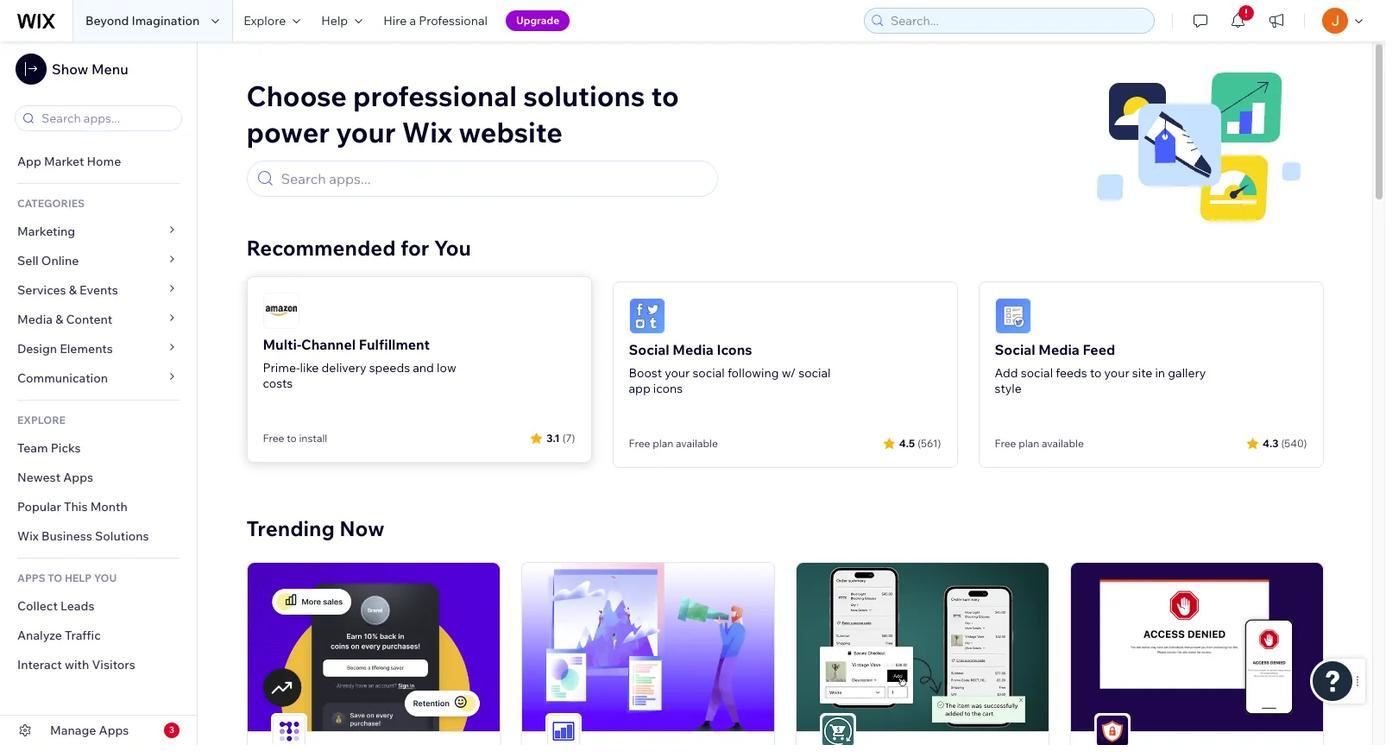 Task type: vqa. For each thing, say whether or not it's contained in the screenshot.
the bottommost customers
no



Task type: describe. For each thing, give the bounding box(es) containing it.
sidebar element
[[0, 41, 198, 745]]

blockify fraud ip blocker icon image
[[1096, 714, 1129, 745]]

blockify fraud ip blocker poster image
[[1071, 563, 1323, 731]]

to
[[48, 571, 62, 584]]

fulfillment
[[359, 336, 430, 353]]

design elements link
[[0, 334, 197, 363]]

twism: your own coin & rewards poster image
[[247, 563, 499, 731]]

social media feed add social feeds to your site in gallery style
[[995, 341, 1206, 396]]

site
[[1132, 365, 1153, 381]]

your inside social media icons boost your social following w/ social app icons
[[665, 365, 690, 381]]

reconvert upsell & cross sell icon image
[[821, 714, 854, 745]]

sell
[[17, 253, 39, 268]]

choose
[[246, 79, 347, 113]]

visitors
[[92, 657, 135, 672]]

media for social media feed
[[1039, 341, 1080, 358]]

with
[[65, 657, 89, 672]]

plan for social media feed
[[1019, 437, 1040, 450]]

media for social media icons
[[673, 341, 714, 358]]

services & events link
[[0, 275, 197, 305]]

analyze traffic link
[[0, 621, 197, 650]]

style
[[995, 381, 1022, 396]]

apps for manage apps
[[99, 723, 129, 738]]

sell online
[[17, 253, 79, 268]]

wix business solutions link
[[0, 521, 197, 551]]

2 social from the left
[[799, 365, 831, 381]]

communication link
[[0, 363, 197, 393]]

available for icons
[[676, 437, 718, 450]]

help
[[321, 13, 348, 28]]

4.3
[[1263, 436, 1279, 449]]

to inside social media feed add social feeds to your site in gallery style
[[1090, 365, 1102, 381]]

feed
[[1083, 341, 1116, 358]]

free plan available for feed
[[995, 437, 1084, 450]]

reconvert upsell & cross sell poster image
[[796, 563, 1048, 731]]

costs
[[263, 376, 293, 391]]

analyze traffic
[[17, 628, 101, 643]]

Search... field
[[886, 9, 1149, 33]]

trending now
[[246, 515, 385, 541]]

recommended for you
[[246, 235, 471, 261]]

multi-
[[263, 336, 301, 353]]

wix inside "link"
[[17, 528, 39, 544]]

plan for social media icons
[[653, 437, 674, 450]]

you
[[434, 235, 471, 261]]

apps for newest apps
[[63, 470, 93, 485]]

for
[[401, 235, 429, 261]]

sell online link
[[0, 246, 197, 275]]

power
[[246, 115, 330, 149]]

home
[[87, 154, 121, 169]]

newest apps
[[17, 470, 93, 485]]

interact
[[17, 657, 62, 672]]

interact with visitors
[[17, 657, 135, 672]]

multi-channel fulfillment logo image
[[263, 293, 299, 329]]

app
[[17, 154, 41, 169]]

a
[[410, 13, 416, 28]]

icons
[[717, 341, 752, 358]]

social media feed logo image
[[995, 298, 1031, 334]]

collect leads link
[[0, 591, 197, 621]]

social media icons logo image
[[629, 298, 665, 334]]

app market home link
[[0, 147, 197, 176]]

available for feed
[[1042, 437, 1084, 450]]

apps to help you
[[17, 571, 117, 584]]

services
[[17, 282, 66, 298]]

manage apps
[[50, 723, 129, 738]]

media & content
[[17, 312, 112, 327]]

in
[[1155, 365, 1166, 381]]

(7)
[[563, 431, 575, 444]]

hire a professional
[[383, 13, 488, 28]]

categories
[[17, 197, 85, 210]]

wix inside choose professional solutions to power your wix website
[[402, 115, 453, 149]]

popular this month link
[[0, 492, 197, 521]]

hire
[[383, 13, 407, 28]]

wix business solutions
[[17, 528, 149, 544]]

show menu button
[[16, 54, 128, 85]]

traffic
[[65, 628, 101, 643]]

elements
[[60, 341, 113, 357]]

month
[[90, 499, 128, 515]]

free to install
[[263, 432, 327, 445]]

social media icons boost your social following w/ social app icons
[[629, 341, 831, 396]]

newest apps link
[[0, 463, 197, 492]]

1 social from the left
[[693, 365, 725, 381]]

multi-channel fulfillment prime-like delivery speeds and low costs
[[263, 336, 456, 391]]

channel
[[301, 336, 356, 353]]

explore
[[17, 414, 66, 426]]

to inside choose professional solutions to power your wix website
[[651, 79, 679, 113]]

beyond imagination
[[85, 13, 200, 28]]

leads
[[60, 598, 94, 614]]



Task type: locate. For each thing, give the bounding box(es) containing it.
0 vertical spatial to
[[651, 79, 679, 113]]

0 horizontal spatial search apps... field
[[36, 106, 176, 130]]

& inside media & content link
[[55, 312, 63, 327]]

upgrade button
[[506, 10, 570, 31]]

2 horizontal spatial media
[[1039, 341, 1080, 358]]

1 horizontal spatial social
[[799, 365, 831, 381]]

0 vertical spatial apps
[[63, 470, 93, 485]]

0 horizontal spatial &
[[55, 312, 63, 327]]

3
[[169, 724, 174, 736]]

& inside services & events link
[[69, 282, 77, 298]]

1 horizontal spatial search apps... field
[[276, 161, 709, 196]]

& for events
[[69, 282, 77, 298]]

plan down icons
[[653, 437, 674, 450]]

solutions
[[523, 79, 645, 113]]

speeds
[[369, 360, 410, 376]]

events
[[79, 282, 118, 298]]

social up add
[[995, 341, 1036, 358]]

manage
[[50, 723, 96, 738]]

marketing
[[17, 224, 75, 239]]

help button
[[311, 0, 373, 41]]

to left install
[[287, 432, 297, 445]]

free for social media icons
[[629, 437, 650, 450]]

free left install
[[263, 432, 284, 445]]

show
[[52, 60, 88, 78]]

1 horizontal spatial &
[[69, 282, 77, 298]]

1 horizontal spatial your
[[665, 365, 690, 381]]

beyond
[[85, 13, 129, 28]]

social right the w/
[[799, 365, 831, 381]]

free
[[263, 432, 284, 445], [629, 437, 650, 450], [995, 437, 1016, 450]]

0 horizontal spatial available
[[676, 437, 718, 450]]

media left icons
[[673, 341, 714, 358]]

w/
[[782, 365, 796, 381]]

social inside social media feed add social feeds to your site in gallery style
[[1021, 365, 1053, 381]]

apps up the this
[[63, 470, 93, 485]]

1 horizontal spatial available
[[1042, 437, 1084, 450]]

se ranking icon image
[[547, 714, 580, 745]]

menu
[[91, 60, 128, 78]]

apps right manage
[[99, 723, 129, 738]]

2 horizontal spatial free
[[995, 437, 1016, 450]]

interact with visitors link
[[0, 650, 197, 679]]

2 horizontal spatial to
[[1090, 365, 1102, 381]]

Search apps... field
[[36, 106, 176, 130], [276, 161, 709, 196]]

social for social media feed
[[995, 341, 1036, 358]]

1 vertical spatial search apps... field
[[276, 161, 709, 196]]

market
[[44, 154, 84, 169]]

free plan available down the style
[[995, 437, 1084, 450]]

2 horizontal spatial your
[[1105, 365, 1130, 381]]

and
[[413, 360, 434, 376]]

team picks link
[[0, 433, 197, 463]]

team
[[17, 440, 48, 456]]

free for social media feed
[[995, 437, 1016, 450]]

twism: your own coin & rewards icon image
[[272, 714, 305, 745]]

your inside choose professional solutions to power your wix website
[[336, 115, 396, 149]]

plan down the style
[[1019, 437, 1040, 450]]

content
[[66, 312, 112, 327]]

0 horizontal spatial wix
[[17, 528, 39, 544]]

2 horizontal spatial social
[[1021, 365, 1053, 381]]

(540)
[[1281, 436, 1307, 449]]

now
[[339, 515, 385, 541]]

social inside social media icons boost your social following w/ social app icons
[[629, 341, 670, 358]]

boost
[[629, 365, 662, 381]]

social down icons
[[693, 365, 725, 381]]

available down icons
[[676, 437, 718, 450]]

wix down popular
[[17, 528, 39, 544]]

1 horizontal spatial to
[[651, 79, 679, 113]]

available
[[676, 437, 718, 450], [1042, 437, 1084, 450]]

3.1 (7)
[[547, 431, 575, 444]]

collect
[[17, 598, 58, 614]]

1 horizontal spatial media
[[673, 341, 714, 358]]

2 plan from the left
[[1019, 437, 1040, 450]]

1 plan from the left
[[653, 437, 674, 450]]

wix down professional
[[402, 115, 453, 149]]

&
[[69, 282, 77, 298], [55, 312, 63, 327]]

2 free plan available from the left
[[995, 437, 1084, 450]]

free for multi-channel fulfillment
[[263, 432, 284, 445]]

communication
[[17, 370, 111, 386]]

0 horizontal spatial plan
[[653, 437, 674, 450]]

3 social from the left
[[1021, 365, 1053, 381]]

team picks
[[17, 440, 81, 456]]

social for social media icons
[[629, 341, 670, 358]]

app
[[629, 381, 651, 396]]

search apps... field down website
[[276, 161, 709, 196]]

you
[[94, 571, 117, 584]]

0 horizontal spatial media
[[17, 312, 53, 327]]

& left content
[[55, 312, 63, 327]]

2 vertical spatial to
[[287, 432, 297, 445]]

help
[[65, 571, 92, 584]]

analyze
[[17, 628, 62, 643]]

1 horizontal spatial social
[[995, 341, 1036, 358]]

to down feed
[[1090, 365, 1102, 381]]

app market home
[[17, 154, 121, 169]]

0 horizontal spatial your
[[336, 115, 396, 149]]

your right the power
[[336, 115, 396, 149]]

media inside social media icons boost your social following w/ social app icons
[[673, 341, 714, 358]]

professional
[[353, 79, 517, 113]]

0 horizontal spatial social
[[629, 341, 670, 358]]

delivery
[[322, 360, 366, 376]]

0 horizontal spatial apps
[[63, 470, 93, 485]]

0 horizontal spatial free plan available
[[629, 437, 718, 450]]

free down app
[[629, 437, 650, 450]]

(561)
[[918, 436, 941, 449]]

this
[[64, 499, 88, 515]]

4.3 (540)
[[1263, 436, 1307, 449]]

add
[[995, 365, 1018, 381]]

icons
[[653, 381, 683, 396]]

search apps... field up home
[[36, 106, 176, 130]]

design
[[17, 341, 57, 357]]

0 horizontal spatial free
[[263, 432, 284, 445]]

free plan available down icons
[[629, 437, 718, 450]]

0 horizontal spatial social
[[693, 365, 725, 381]]

plan
[[653, 437, 674, 450], [1019, 437, 1040, 450]]

trending
[[246, 515, 335, 541]]

4.5
[[899, 436, 915, 449]]

1 vertical spatial wix
[[17, 528, 39, 544]]

business
[[41, 528, 92, 544]]

following
[[728, 365, 779, 381]]

choose professional solutions to power your wix website
[[246, 79, 679, 149]]

your right boost
[[665, 365, 690, 381]]

install
[[299, 432, 327, 445]]

2 available from the left
[[1042, 437, 1084, 450]]

1 horizontal spatial wix
[[402, 115, 453, 149]]

1 horizontal spatial free
[[629, 437, 650, 450]]

popular
[[17, 499, 61, 515]]

1 horizontal spatial free plan available
[[995, 437, 1084, 450]]

marketing link
[[0, 217, 197, 246]]

feeds
[[1056, 365, 1088, 381]]

free down the style
[[995, 437, 1016, 450]]

1 vertical spatial apps
[[99, 723, 129, 738]]

available down feeds
[[1042, 437, 1084, 450]]

1 social from the left
[[629, 341, 670, 358]]

media
[[17, 312, 53, 327], [673, 341, 714, 358], [1039, 341, 1080, 358]]

imagination
[[132, 13, 200, 28]]

1 free plan available from the left
[[629, 437, 718, 450]]

gallery
[[1168, 365, 1206, 381]]

professional
[[419, 13, 488, 28]]

& left the events
[[69, 282, 77, 298]]

0 vertical spatial search apps... field
[[36, 106, 176, 130]]

3.1
[[547, 431, 560, 444]]

1 vertical spatial to
[[1090, 365, 1102, 381]]

1 available from the left
[[676, 437, 718, 450]]

se ranking poster image
[[522, 563, 774, 731]]

solutions
[[95, 528, 149, 544]]

your inside social media feed add social feeds to your site in gallery style
[[1105, 365, 1130, 381]]

0 horizontal spatial to
[[287, 432, 297, 445]]

to right 'solutions'
[[651, 79, 679, 113]]

services & events
[[17, 282, 118, 298]]

0 vertical spatial wix
[[402, 115, 453, 149]]

search apps... field inside sidebar element
[[36, 106, 176, 130]]

social right add
[[1021, 365, 1053, 381]]

1 vertical spatial &
[[55, 312, 63, 327]]

online
[[41, 253, 79, 268]]

hire a professional link
[[373, 0, 498, 41]]

social up boost
[[629, 341, 670, 358]]

media inside social media feed add social feeds to your site in gallery style
[[1039, 341, 1080, 358]]

1 horizontal spatial apps
[[99, 723, 129, 738]]

free plan available for icons
[[629, 437, 718, 450]]

& for content
[[55, 312, 63, 327]]

explore
[[244, 13, 286, 28]]

recommended
[[246, 235, 396, 261]]

media up feeds
[[1039, 341, 1080, 358]]

your left site
[[1105, 365, 1130, 381]]

social
[[629, 341, 670, 358], [995, 341, 1036, 358]]

prime-
[[263, 360, 300, 376]]

media up "design"
[[17, 312, 53, 327]]

2 social from the left
[[995, 341, 1036, 358]]

0 vertical spatial &
[[69, 282, 77, 298]]

media inside sidebar element
[[17, 312, 53, 327]]

1 horizontal spatial plan
[[1019, 437, 1040, 450]]

social inside social media feed add social feeds to your site in gallery style
[[995, 341, 1036, 358]]

apps
[[17, 571, 45, 584]]

newest
[[17, 470, 61, 485]]



